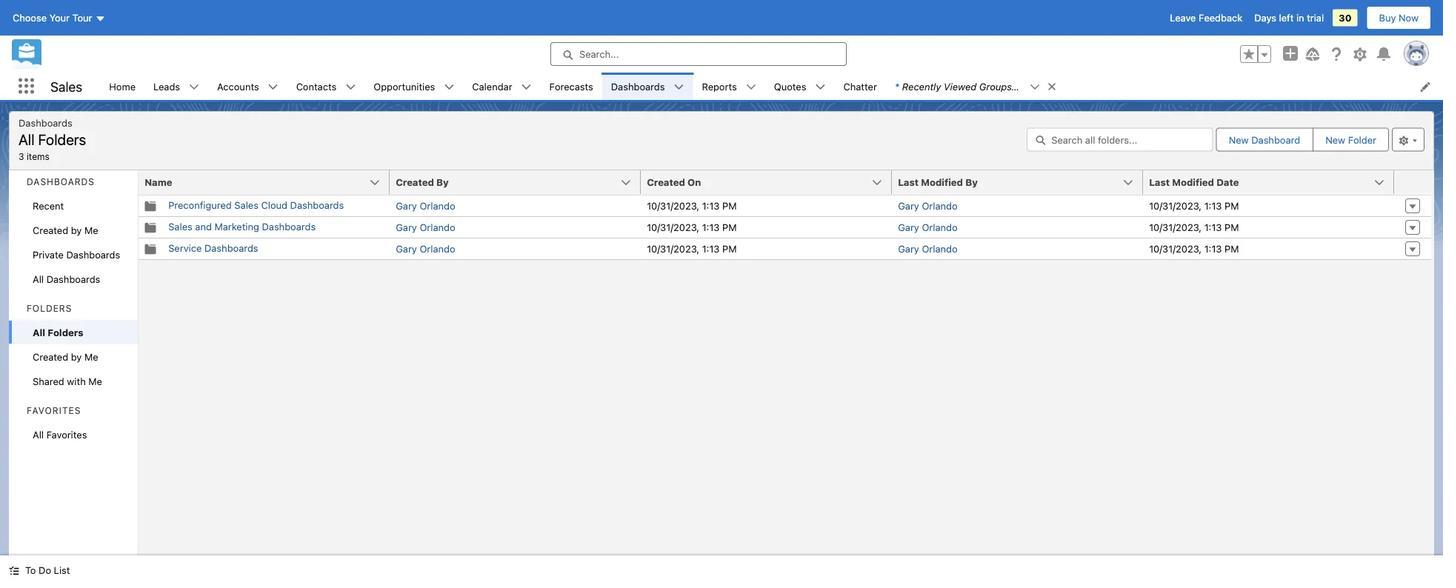 Task type: locate. For each thing, give the bounding box(es) containing it.
list item
[[886, 73, 1064, 100]]

1 created by me link from the top
[[9, 218, 138, 242]]

forecasts
[[549, 81, 593, 92]]

sales up dashboards all folders 3 items
[[50, 78, 82, 94]]

3
[[19, 151, 24, 162]]

me right with
[[88, 376, 102, 387]]

1 horizontal spatial groups
[[1021, 81, 1053, 92]]

all down private
[[33, 273, 44, 284]]

choose your tour button
[[12, 6, 106, 30]]

folder
[[1348, 134, 1377, 145]]

favorites up "all favorites"
[[27, 406, 81, 416]]

all for all favorites
[[33, 429, 44, 440]]

sales and marketing dashboards link
[[168, 221, 316, 232]]

text default image inside the quotes list item
[[815, 82, 826, 92]]

|
[[1015, 81, 1018, 92]]

0 vertical spatial created by me
[[33, 224, 98, 236]]

all folders
[[33, 327, 83, 338]]

1 horizontal spatial new
[[1326, 134, 1346, 145]]

dashboards down private dashboards link on the left
[[46, 273, 100, 284]]

contacts list item
[[287, 73, 365, 100]]

2 vertical spatial folders
[[48, 327, 83, 338]]

2 new from the left
[[1326, 134, 1346, 145]]

choose
[[13, 12, 47, 23]]

1 vertical spatial sales
[[234, 200, 259, 211]]

text default image
[[444, 82, 454, 92], [521, 82, 532, 92], [145, 200, 156, 212], [145, 222, 156, 234]]

2 vertical spatial sales
[[168, 221, 192, 232]]

all for all folders
[[33, 327, 45, 338]]

items
[[27, 151, 49, 162]]

last
[[898, 177, 919, 188], [1149, 177, 1170, 188]]

1 horizontal spatial last
[[1149, 177, 1170, 188]]

created on cell
[[641, 170, 901, 196]]

1 new from the left
[[1229, 134, 1249, 145]]

2 created by me from the top
[[33, 351, 98, 362]]

all inside all favorites link
[[33, 429, 44, 440]]

forecasts link
[[541, 73, 602, 100]]

0 vertical spatial folders
[[38, 130, 86, 148]]

last modified by cell
[[892, 170, 1152, 196]]

search... button
[[550, 42, 847, 66]]

leads link
[[144, 73, 189, 100]]

groups right |
[[1021, 81, 1053, 92]]

modified
[[921, 177, 963, 188], [1172, 177, 1214, 188]]

dashboards up all dashboards link
[[66, 249, 120, 260]]

modified for by
[[921, 177, 963, 188]]

30
[[1339, 12, 1352, 23]]

1 vertical spatial created by me
[[33, 351, 98, 362]]

do
[[39, 565, 51, 576]]

2 horizontal spatial sales
[[234, 200, 259, 211]]

1 horizontal spatial by
[[966, 177, 978, 188]]

1 modified from the left
[[921, 177, 963, 188]]

2 last from the left
[[1149, 177, 1170, 188]]

by up with
[[71, 351, 82, 362]]

buy now
[[1379, 12, 1419, 23]]

chatter link
[[835, 73, 886, 100]]

preconfigured
[[168, 200, 232, 211]]

created by me link up private dashboards
[[9, 218, 138, 242]]

folders up items
[[38, 130, 86, 148]]

leave feedback
[[1170, 12, 1243, 23]]

sales up the service
[[168, 221, 192, 232]]

modified for date
[[1172, 177, 1214, 188]]

last inside cell
[[898, 177, 919, 188]]

new left dashboard
[[1229, 134, 1249, 145]]

shared with me
[[33, 376, 102, 387]]

modified inside cell
[[921, 177, 963, 188]]

name
[[145, 177, 172, 188]]

grid
[[139, 170, 1432, 260]]

1 created by me from the top
[[33, 224, 98, 236]]

calendar link
[[463, 73, 521, 100]]

created by cell
[[390, 170, 650, 196]]

modified inside cell
[[1172, 177, 1214, 188]]

contacts
[[296, 81, 337, 92]]

created by me
[[33, 224, 98, 236], [33, 351, 98, 362]]

opportunities link
[[365, 73, 444, 100]]

created by me up shared with me
[[33, 351, 98, 362]]

text default image for reports
[[746, 82, 756, 92]]

all folders link
[[9, 320, 138, 345]]

1 groups from the left
[[979, 81, 1012, 92]]

created by me link
[[9, 218, 138, 242], [9, 345, 138, 369]]

1 horizontal spatial sales
[[168, 221, 192, 232]]

orlando
[[420, 200, 455, 212], [922, 200, 958, 212], [420, 222, 455, 233], [922, 222, 958, 233], [420, 243, 455, 254], [922, 243, 958, 254]]

10/31/2023, 1:13 pm
[[647, 200, 737, 212], [1149, 200, 1239, 212], [647, 222, 737, 233], [1149, 222, 1239, 233], [647, 243, 737, 254], [1149, 243, 1239, 254]]

text default image inside leads list item
[[189, 82, 199, 92]]

dashboards up recent
[[27, 177, 95, 187]]

date
[[1217, 177, 1239, 188]]

dashboards inside "list item"
[[611, 81, 665, 92]]

pm
[[722, 200, 737, 212], [1225, 200, 1239, 212], [722, 222, 737, 233], [1225, 222, 1239, 233], [722, 243, 737, 254], [1225, 243, 1239, 254]]

service dashboards
[[168, 243, 258, 254]]

feedback
[[1199, 12, 1243, 23]]

sales for sales and marketing dashboards
[[168, 221, 192, 232]]

1 vertical spatial favorites
[[46, 429, 87, 440]]

folders
[[38, 130, 86, 148], [27, 303, 72, 314], [48, 327, 83, 338]]

gary
[[396, 200, 417, 212], [898, 200, 919, 212], [396, 222, 417, 233], [898, 222, 919, 233], [396, 243, 417, 254], [898, 243, 919, 254]]

created by me up private dashboards link on the left
[[33, 224, 98, 236]]

last for last modified date
[[1149, 177, 1170, 188]]

all inside 'all folders' link
[[33, 327, 45, 338]]

folders up shared with me
[[48, 327, 83, 338]]

accounts list item
[[208, 73, 287, 100]]

text default image inside contacts list item
[[345, 82, 356, 92]]

grid containing name
[[139, 170, 1432, 260]]

to
[[25, 565, 36, 576]]

created
[[396, 177, 434, 188], [647, 177, 685, 188], [33, 224, 68, 236], [33, 351, 68, 362]]

actions cell
[[1394, 170, 1432, 196]]

2 modified from the left
[[1172, 177, 1214, 188]]

all up 3
[[19, 130, 35, 148]]

1 by from the top
[[71, 224, 82, 236]]

all down 'shared'
[[33, 429, 44, 440]]

all
[[19, 130, 35, 148], [33, 273, 44, 284], [33, 327, 45, 338], [33, 429, 44, 440]]

text default image for quotes
[[815, 82, 826, 92]]

opportunities list item
[[365, 73, 463, 100]]

*
[[895, 81, 899, 92]]

recent
[[33, 200, 64, 211]]

with
[[67, 376, 86, 387]]

last inside cell
[[1149, 177, 1170, 188]]

sales up the sales and marketing dashboards link
[[234, 200, 259, 211]]

1 last from the left
[[898, 177, 919, 188]]

groups
[[979, 81, 1012, 92], [1021, 81, 1053, 92]]

0 horizontal spatial modified
[[921, 177, 963, 188]]

days
[[1254, 12, 1277, 23]]

last modified by button
[[892, 170, 1143, 194]]

me up private dashboards
[[84, 224, 98, 236]]

sales
[[50, 78, 82, 94], [234, 200, 259, 211], [168, 221, 192, 232]]

2 by from the top
[[71, 351, 82, 362]]

0 horizontal spatial sales
[[50, 78, 82, 94]]

me up with
[[84, 351, 98, 362]]

0 vertical spatial me
[[84, 224, 98, 236]]

1 by from the left
[[436, 177, 449, 188]]

text default image inside the calendar list item
[[521, 82, 532, 92]]

dashboards up items
[[19, 117, 72, 128]]

me
[[84, 224, 98, 236], [84, 351, 98, 362], [88, 376, 102, 387]]

reports link
[[693, 73, 746, 100]]

created on
[[647, 177, 701, 188]]

dashboards list item
[[602, 73, 693, 100]]

0 vertical spatial created by me link
[[9, 218, 138, 242]]

1 vertical spatial by
[[71, 351, 82, 362]]

trial
[[1307, 12, 1324, 23]]

2 by from the left
[[966, 177, 978, 188]]

dashboards down search... at the left top of the page
[[611, 81, 665, 92]]

dashboards down cloud
[[262, 221, 316, 232]]

0 horizontal spatial last
[[898, 177, 919, 188]]

text default image inside reports list item
[[746, 82, 756, 92]]

text default image inside accounts list item
[[268, 82, 278, 92]]

favorites down shared with me
[[46, 429, 87, 440]]

1 horizontal spatial modified
[[1172, 177, 1214, 188]]

dashboards
[[611, 81, 665, 92], [19, 117, 72, 128], [27, 177, 95, 187], [290, 200, 344, 211], [262, 221, 316, 232], [204, 243, 258, 254], [66, 249, 120, 260], [46, 273, 100, 284]]

0 vertical spatial by
[[71, 224, 82, 236]]

group
[[1240, 45, 1271, 63]]

2 created by me link from the top
[[9, 345, 138, 369]]

by
[[436, 177, 449, 188], [966, 177, 978, 188]]

text default image
[[1047, 82, 1057, 92], [189, 82, 199, 92], [268, 82, 278, 92], [345, 82, 356, 92], [674, 82, 684, 92], [746, 82, 756, 92], [815, 82, 826, 92], [1030, 82, 1040, 92], [145, 243, 156, 255], [9, 566, 19, 576]]

folders up the all folders
[[27, 303, 72, 314]]

days left in trial
[[1254, 12, 1324, 23]]

new left folder
[[1326, 134, 1346, 145]]

all for all dashboards
[[33, 273, 44, 284]]

text default image inside dashboards "list item"
[[674, 82, 684, 92]]

in
[[1296, 12, 1304, 23]]

all inside all dashboards link
[[33, 273, 44, 284]]

0 horizontal spatial new
[[1229, 134, 1249, 145]]

groups left |
[[979, 81, 1012, 92]]

1:13
[[702, 200, 720, 212], [1204, 200, 1222, 212], [702, 222, 720, 233], [1204, 222, 1222, 233], [702, 243, 720, 254], [1204, 243, 1222, 254]]

0 vertical spatial sales
[[50, 78, 82, 94]]

1 vertical spatial created by me link
[[9, 345, 138, 369]]

by up private dashboards
[[71, 224, 82, 236]]

list
[[100, 73, 1443, 100]]

created by me link for with
[[9, 345, 138, 369]]

created by me link up with
[[9, 345, 138, 369]]

chatter
[[843, 81, 877, 92]]

0 horizontal spatial by
[[436, 177, 449, 188]]

all up 'shared'
[[33, 327, 45, 338]]

1 vertical spatial me
[[84, 351, 98, 362]]

0 horizontal spatial groups
[[979, 81, 1012, 92]]

* recently viewed groups | groups
[[895, 81, 1053, 92]]



Task type: vqa. For each thing, say whether or not it's contained in the screenshot.
Modified
yes



Task type: describe. For each thing, give the bounding box(es) containing it.
new for new folder
[[1326, 134, 1346, 145]]

list item containing *
[[886, 73, 1064, 100]]

by for dashboards
[[71, 224, 82, 236]]

all dashboards
[[33, 273, 100, 284]]

all dashboards link
[[9, 267, 138, 291]]

created by button
[[390, 170, 641, 194]]

created by me for dashboards
[[33, 224, 98, 236]]

marketing
[[214, 221, 259, 232]]

to do list
[[25, 565, 70, 576]]

dashboard
[[1251, 134, 1300, 145]]

on
[[688, 177, 701, 188]]

accounts link
[[208, 73, 268, 100]]

leave feedback link
[[1170, 12, 1243, 23]]

2 groups from the left
[[1021, 81, 1053, 92]]

list
[[54, 565, 70, 576]]

and
[[195, 221, 212, 232]]

home
[[109, 81, 136, 92]]

opportunities
[[374, 81, 435, 92]]

contacts link
[[287, 73, 345, 100]]

text default image for contacts
[[345, 82, 356, 92]]

new dashboard button
[[1217, 129, 1312, 151]]

viewed
[[944, 81, 977, 92]]

quotes list item
[[765, 73, 835, 100]]

folders inside dashboards all folders 3 items
[[38, 130, 86, 148]]

reports list item
[[693, 73, 765, 100]]

all favorites
[[33, 429, 87, 440]]

quotes link
[[765, 73, 815, 100]]

actions image
[[1394, 170, 1432, 194]]

last modified date cell
[[1143, 170, 1403, 196]]

now
[[1399, 12, 1419, 23]]

service
[[168, 243, 202, 254]]

list containing home
[[100, 73, 1443, 100]]

left
[[1279, 12, 1294, 23]]

dashboards all folders 3 items
[[19, 117, 86, 162]]

recent link
[[9, 193, 138, 218]]

created on button
[[641, 170, 892, 194]]

Search all folders... text field
[[1027, 128, 1213, 152]]

buy
[[1379, 12, 1396, 23]]

created by me for with
[[33, 351, 98, 362]]

preconfigured sales cloud dashboards
[[168, 200, 344, 211]]

reports
[[702, 81, 737, 92]]

dashboards right cloud
[[290, 200, 344, 211]]

private dashboards
[[33, 249, 120, 260]]

private
[[33, 249, 64, 260]]

leave
[[1170, 12, 1196, 23]]

tour
[[72, 12, 92, 23]]

preconfigured sales cloud dashboards link
[[168, 200, 344, 211]]

created by
[[396, 177, 449, 188]]

me for with
[[84, 351, 98, 362]]

search...
[[579, 49, 619, 60]]

cloud
[[261, 200, 287, 211]]

new for new dashboard
[[1229, 134, 1249, 145]]

me for dashboards
[[84, 224, 98, 236]]

service dashboards link
[[168, 243, 258, 254]]

all favorites link
[[9, 422, 138, 447]]

text default image for *
[[1030, 82, 1040, 92]]

leads
[[153, 81, 180, 92]]

text default image for leads
[[189, 82, 199, 92]]

name button
[[139, 170, 390, 194]]

last for last modified by
[[898, 177, 919, 188]]

new folder button
[[1313, 128, 1389, 152]]

shared
[[33, 376, 64, 387]]

sales for sales
[[50, 78, 82, 94]]

by inside button
[[436, 177, 449, 188]]

text default image for dashboards
[[674, 82, 684, 92]]

created inside created on "button"
[[647, 177, 685, 188]]

sales and marketing dashboards
[[168, 221, 316, 232]]

dashboards inside dashboards all folders 3 items
[[19, 117, 72, 128]]

all inside dashboards all folders 3 items
[[19, 130, 35, 148]]

2 vertical spatial me
[[88, 376, 102, 387]]

text default image inside to do list button
[[9, 566, 19, 576]]

text default image inside opportunities list item
[[444, 82, 454, 92]]

new folder
[[1326, 134, 1377, 145]]

quotes
[[774, 81, 806, 92]]

accounts
[[217, 81, 259, 92]]

new dashboard
[[1229, 134, 1300, 145]]

home link
[[100, 73, 144, 100]]

0 vertical spatial favorites
[[27, 406, 81, 416]]

dashboards down marketing
[[204, 243, 258, 254]]

1 vertical spatial folders
[[27, 303, 72, 314]]

to do list button
[[0, 556, 79, 585]]

buy now button
[[1367, 6, 1431, 30]]

leads list item
[[144, 73, 208, 100]]

your
[[49, 12, 70, 23]]

private dashboards link
[[9, 242, 138, 267]]

last modified by
[[898, 177, 978, 188]]

calendar
[[472, 81, 512, 92]]

shared with me link
[[9, 369, 138, 393]]

choose your tour
[[13, 12, 92, 23]]

text default image for accounts
[[268, 82, 278, 92]]

name cell
[[139, 170, 399, 196]]

created by me link for dashboards
[[9, 218, 138, 242]]

recently
[[902, 81, 941, 92]]

by for with
[[71, 351, 82, 362]]

by inside button
[[966, 177, 978, 188]]

dashboards link
[[602, 73, 674, 100]]

created inside created by button
[[396, 177, 434, 188]]

last modified date button
[[1143, 170, 1394, 194]]

last modified date
[[1149, 177, 1239, 188]]

calendar list item
[[463, 73, 541, 100]]



